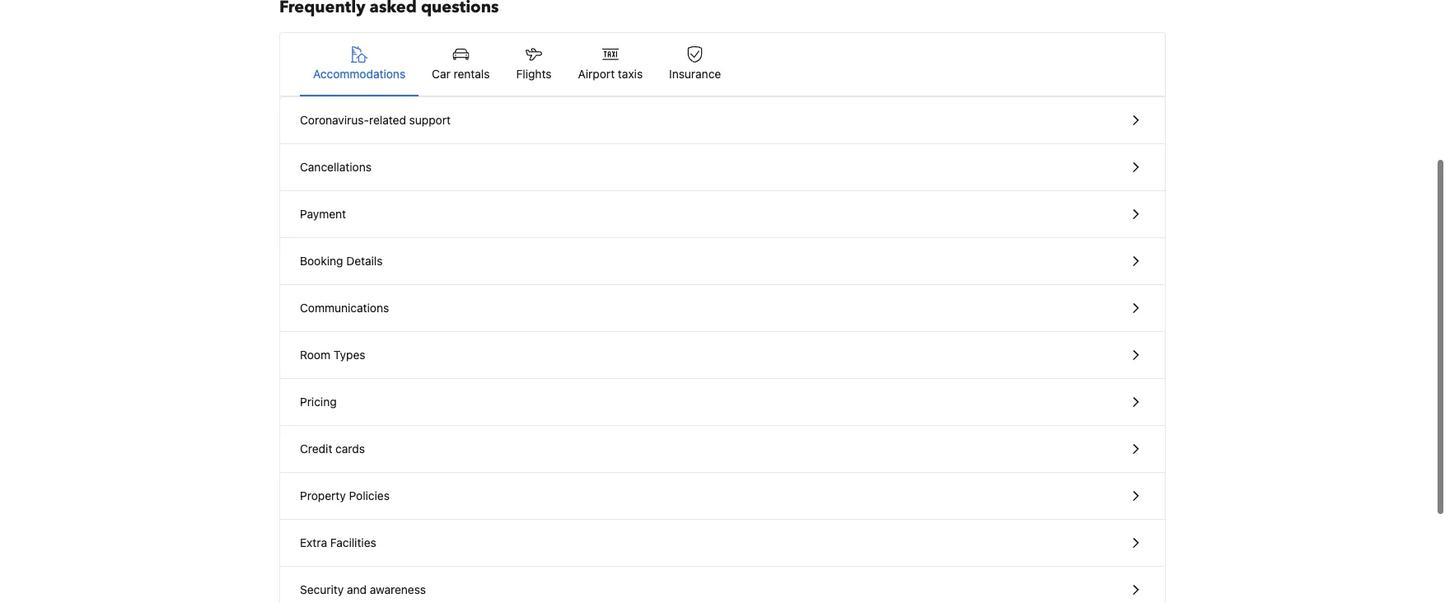 Task type: locate. For each thing, give the bounding box(es) containing it.
credit cards
[[300, 445, 365, 458]]

room
[[300, 351, 331, 364]]

airport taxis
[[578, 70, 643, 83]]

property policies
[[300, 492, 390, 505]]

pricing
[[300, 398, 337, 411]]

extra facilities
[[300, 539, 377, 552]]

accommodations
[[313, 70, 406, 83]]

tab list
[[280, 35, 1166, 100]]

policies
[[349, 492, 390, 505]]

security and awareness button
[[280, 570, 1166, 603]]

communications
[[300, 304, 389, 317]]

room types button
[[280, 335, 1166, 382]]

accommodations button
[[300, 35, 419, 98]]

cancellations button
[[280, 147, 1166, 194]]

facilities
[[330, 539, 377, 552]]

booking details
[[300, 257, 383, 270]]

payment button
[[280, 194, 1166, 241]]

cards
[[336, 445, 365, 458]]

car
[[432, 70, 451, 83]]

flights button
[[503, 35, 565, 98]]

car rentals button
[[419, 35, 503, 98]]

credit cards button
[[280, 429, 1166, 476]]

room types
[[300, 351, 366, 364]]

insurance button
[[656, 35, 735, 98]]

property policies button
[[280, 476, 1166, 523]]

payment
[[300, 210, 346, 223]]

coronavirus-related support button
[[280, 100, 1166, 147]]



Task type: vqa. For each thing, say whether or not it's contained in the screenshot.
with
no



Task type: describe. For each thing, give the bounding box(es) containing it.
taxis
[[618, 70, 643, 83]]

and
[[347, 586, 367, 599]]

credit
[[300, 445, 333, 458]]

insurance
[[669, 70, 721, 83]]

airport
[[578, 70, 615, 83]]

details
[[346, 257, 383, 270]]

booking
[[300, 257, 343, 270]]

types
[[334, 351, 366, 364]]

rentals
[[454, 70, 490, 83]]

tab list containing accommodations
[[280, 35, 1166, 100]]

pricing button
[[280, 382, 1166, 429]]

flights
[[516, 70, 552, 83]]

communications button
[[280, 288, 1166, 335]]

coronavirus-
[[300, 116, 369, 129]]

car rentals
[[432, 70, 490, 83]]

booking details button
[[280, 241, 1166, 288]]

security
[[300, 586, 344, 599]]

security and awareness
[[300, 586, 426, 599]]

extra facilities button
[[280, 523, 1166, 570]]

extra
[[300, 539, 327, 552]]

coronavirus-related support
[[300, 116, 451, 129]]

cancellations
[[300, 163, 372, 176]]

property
[[300, 492, 346, 505]]

related
[[369, 116, 406, 129]]

airport taxis button
[[565, 35, 656, 98]]

support
[[409, 116, 451, 129]]

awareness
[[370, 586, 426, 599]]



